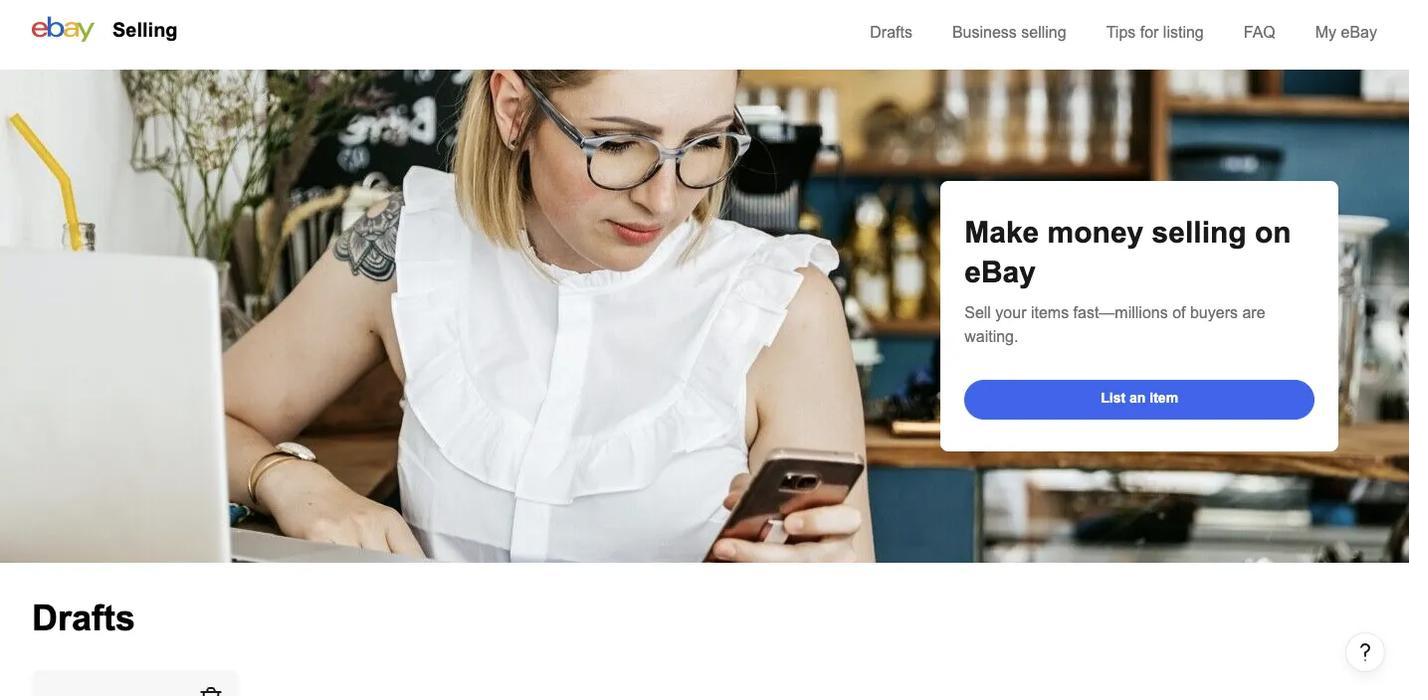 Task type: describe. For each thing, give the bounding box(es) containing it.
drafts link
[[870, 23, 912, 41]]

buyers
[[1190, 304, 1238, 321]]

list an item
[[1101, 391, 1178, 406]]

my ebay link
[[1315, 23, 1377, 41]]

fast—millions
[[1073, 304, 1168, 321]]

my ebay
[[1315, 23, 1377, 41]]

my
[[1315, 23, 1336, 41]]

of
[[1172, 304, 1186, 321]]

selling inside the make money selling on ebay
[[1152, 216, 1246, 249]]

list an item link
[[964, 380, 1315, 420]]

1 horizontal spatial ebay
[[1341, 23, 1377, 41]]

listing
[[1163, 23, 1204, 41]]

tips for listing link
[[1106, 23, 1204, 41]]

make money selling on ebay
[[964, 216, 1291, 289]]

make
[[964, 216, 1039, 249]]

0 vertical spatial selling
[[1021, 23, 1066, 41]]

1 horizontal spatial drafts
[[870, 23, 912, 41]]

business selling
[[952, 23, 1066, 41]]

ebay inside the make money selling on ebay
[[964, 256, 1036, 289]]

on
[[1255, 216, 1291, 249]]

0 horizontal spatial drafts
[[32, 598, 135, 638]]

for
[[1140, 23, 1159, 41]]



Task type: locate. For each thing, give the bounding box(es) containing it.
0 vertical spatial ebay
[[1341, 23, 1377, 41]]

faq
[[1244, 23, 1275, 41]]

0 vertical spatial drafts
[[870, 23, 912, 41]]

1 vertical spatial selling
[[1152, 216, 1246, 249]]

1 horizontal spatial selling
[[1152, 216, 1246, 249]]

faq link
[[1244, 23, 1275, 41]]

business
[[952, 23, 1017, 41]]

your
[[995, 304, 1026, 321]]

tips
[[1106, 23, 1136, 41]]

an
[[1130, 391, 1146, 406]]

1 vertical spatial drafts
[[32, 598, 135, 638]]

are
[[1242, 304, 1265, 321]]

item
[[1150, 391, 1178, 406]]

1 vertical spatial ebay
[[964, 256, 1036, 289]]

business selling link
[[952, 23, 1066, 41]]

money
[[1047, 216, 1144, 249]]

0 horizontal spatial ebay
[[964, 256, 1036, 289]]

selling
[[1021, 23, 1066, 41], [1152, 216, 1246, 249]]

sell your items fast—millions of buyers are waiting.
[[964, 304, 1265, 345]]

tips for listing
[[1106, 23, 1204, 41]]

ebay
[[1341, 23, 1377, 41], [964, 256, 1036, 289]]

list
[[1101, 391, 1126, 406]]

ebay down make
[[964, 256, 1036, 289]]

sell
[[964, 304, 991, 321]]

selling right the business at the right
[[1021, 23, 1066, 41]]

selling
[[112, 19, 178, 41]]

help, opens dialogs image
[[1355, 643, 1375, 662]]

ebay right the 'my'
[[1341, 23, 1377, 41]]

waiting.
[[964, 327, 1018, 345]]

0 horizontal spatial selling
[[1021, 23, 1066, 41]]

items
[[1031, 304, 1069, 321]]

drafts
[[870, 23, 912, 41], [32, 598, 135, 638]]

selling left the on
[[1152, 216, 1246, 249]]



Task type: vqa. For each thing, say whether or not it's contained in the screenshot.
on
yes



